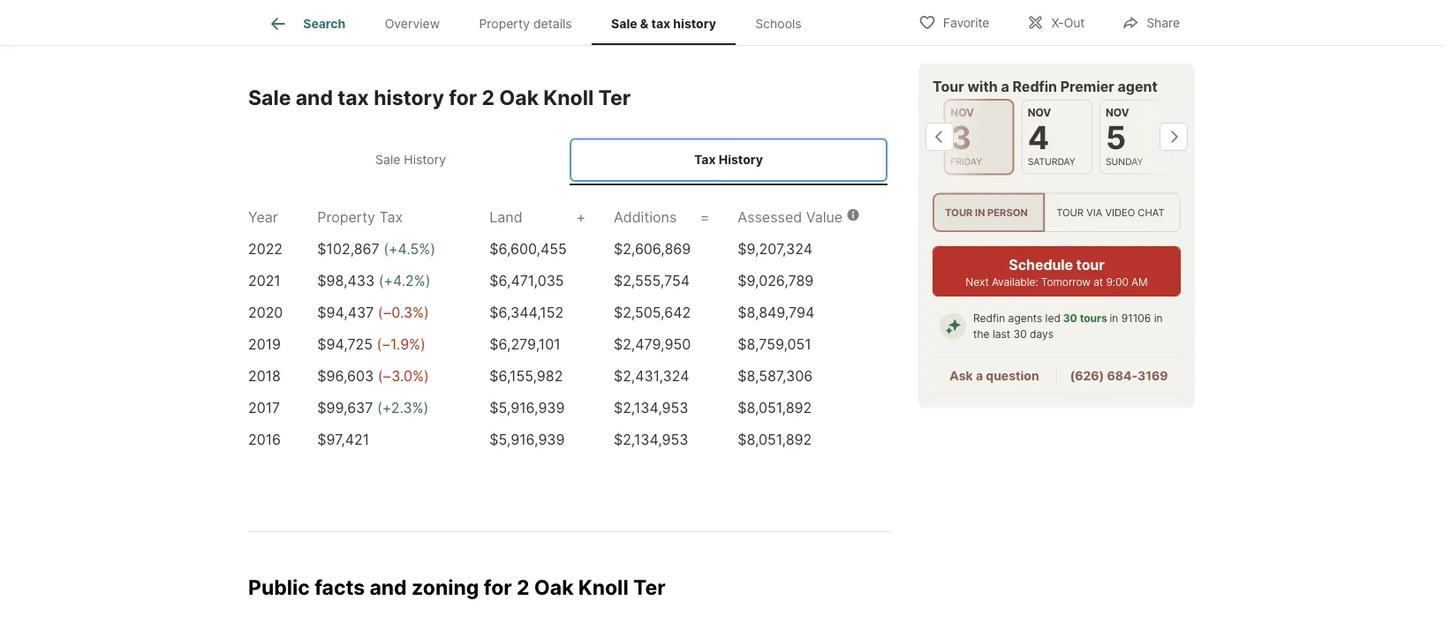 Task type: locate. For each thing, give the bounding box(es) containing it.
details
[[533, 16, 572, 31]]

2 history from the left
[[719, 153, 763, 168]]

tab list containing search
[[248, 0, 835, 45]]

property inside tab
[[479, 16, 530, 31]]

redfin up 4
[[1013, 78, 1057, 95]]

1 horizontal spatial 30
[[1063, 312, 1077, 325]]

public
[[248, 575, 310, 600]]

0 horizontal spatial for
[[449, 85, 477, 110]]

(−0.3%)
[[378, 304, 429, 321]]

$2,479,950
[[614, 336, 691, 353]]

oak for history
[[499, 85, 539, 110]]

redfin up the
[[973, 312, 1005, 325]]

1 vertical spatial $8,051,892
[[738, 431, 812, 449]]

in right 91106
[[1154, 312, 1163, 325]]

history for sale history
[[404, 153, 446, 168]]

nov inside nov 5 sunday
[[1106, 106, 1129, 119]]

redfin
[[1013, 78, 1057, 95], [973, 312, 1005, 325]]

0 vertical spatial sale
[[611, 16, 637, 31]]

2 right zoning
[[517, 575, 529, 600]]

$2,505,642
[[614, 304, 691, 321]]

in
[[975, 207, 985, 219], [1110, 312, 1118, 325], [1154, 312, 1163, 325]]

favorite
[[943, 15, 990, 30]]

2020
[[248, 304, 283, 321]]

0 vertical spatial ter
[[598, 85, 631, 110]]

list box
[[933, 193, 1181, 232]]

2 for zoning
[[517, 575, 529, 600]]

0 vertical spatial oak
[[499, 85, 539, 110]]

$2,134,953
[[614, 399, 688, 417], [614, 431, 688, 449]]

$6,155,982
[[490, 368, 563, 385]]

x-out button
[[1012, 4, 1100, 40]]

1 horizontal spatial property
[[479, 16, 530, 31]]

1 horizontal spatial history
[[719, 153, 763, 168]]

(+4.5%)
[[384, 241, 435, 258]]

schools tab
[[736, 3, 821, 45]]

assessed value
[[738, 209, 843, 226]]

$2,134,953 for $99,637
[[614, 399, 688, 417]]

schedule tour next available: tomorrow at 9:00 am
[[966, 256, 1148, 289]]

knoll for sale and tax history for 2 oak knoll ter
[[543, 85, 594, 110]]

2 horizontal spatial sale
[[611, 16, 637, 31]]

sale for sale & tax history
[[611, 16, 637, 31]]

0 horizontal spatial history
[[374, 85, 444, 110]]

in left the person
[[975, 207, 985, 219]]

nov up previous image
[[951, 106, 974, 119]]

favorite button
[[903, 4, 1005, 40]]

$9,207,324
[[738, 241, 813, 258]]

1 vertical spatial redfin
[[973, 312, 1005, 325]]

agent
[[1118, 78, 1158, 95]]

0 vertical spatial tax
[[694, 153, 716, 168]]

1 horizontal spatial ter
[[633, 575, 666, 600]]

2 tab list from the top
[[248, 135, 891, 186]]

history right &
[[673, 16, 716, 31]]

0 vertical spatial 2
[[482, 85, 495, 110]]

sale inside tab
[[611, 16, 637, 31]]

tour left the person
[[945, 207, 973, 219]]

0 horizontal spatial in
[[975, 207, 985, 219]]

and right facts
[[370, 575, 407, 600]]

next
[[966, 276, 989, 289]]

tax right &
[[651, 16, 670, 31]]

30 right led
[[1063, 312, 1077, 325]]

1 horizontal spatial in
[[1110, 312, 1118, 325]]

facts
[[315, 575, 365, 600]]

tax up $102,867 (+4.5%)
[[379, 209, 403, 226]]

30
[[1063, 312, 1077, 325], [1014, 328, 1027, 341]]

0 vertical spatial tab list
[[248, 0, 835, 45]]

0 vertical spatial property
[[479, 16, 530, 31]]

1 vertical spatial and
[[370, 575, 407, 600]]

1 horizontal spatial history
[[673, 16, 716, 31]]

sale up property tax
[[375, 153, 400, 168]]

nov down "tour with a redfin premier agent"
[[1028, 106, 1051, 119]]

search
[[303, 16, 346, 31]]

nov for 3
[[951, 106, 974, 119]]

tax
[[694, 153, 716, 168], [379, 209, 403, 226]]

property for property tax
[[317, 209, 375, 226]]

$2,555,754
[[614, 272, 690, 290]]

30 for days
[[1014, 328, 1027, 341]]

the
[[973, 328, 990, 341]]

0 horizontal spatial property
[[317, 209, 375, 226]]

1 horizontal spatial and
[[370, 575, 407, 600]]

0 horizontal spatial tax
[[379, 209, 403, 226]]

last
[[993, 328, 1011, 341]]

None button
[[944, 99, 1015, 175], [1022, 100, 1093, 174], [1100, 100, 1171, 174], [944, 99, 1015, 175], [1022, 100, 1093, 174], [1100, 100, 1171, 174]]

a right with
[[1001, 78, 1009, 95]]

0 vertical spatial redfin
[[1013, 78, 1057, 95]]

1 horizontal spatial nov
[[1028, 106, 1051, 119]]

0 vertical spatial tax
[[651, 16, 670, 31]]

0 vertical spatial history
[[673, 16, 716, 31]]

video
[[1105, 207, 1135, 219]]

list box containing tour in person
[[933, 193, 1181, 232]]

1 $8,051,892 from the top
[[738, 399, 812, 417]]

1 horizontal spatial for
[[484, 575, 512, 600]]

x-
[[1051, 15, 1064, 30]]

tax inside sale & tax history tab
[[651, 16, 670, 31]]

2 down property details tab
[[482, 85, 495, 110]]

tax inside tab
[[694, 153, 716, 168]]

1 horizontal spatial redfin
[[1013, 78, 1057, 95]]

2021
[[248, 272, 281, 290]]

saturday
[[1028, 156, 1076, 167]]

sale down search link
[[248, 85, 291, 110]]

1 vertical spatial history
[[374, 85, 444, 110]]

$2,431,324
[[614, 368, 689, 385]]

(626) 684-3169 link
[[1070, 368, 1168, 384]]

0 vertical spatial $5,916,939
[[490, 399, 565, 417]]

=
[[700, 209, 710, 226]]

0 horizontal spatial redfin
[[973, 312, 1005, 325]]

1 horizontal spatial tax
[[651, 16, 670, 31]]

a
[[1001, 78, 1009, 95], [976, 368, 983, 384]]

share button
[[1107, 4, 1195, 40]]

0 horizontal spatial a
[[976, 368, 983, 384]]

for for history
[[449, 85, 477, 110]]

tour left with
[[933, 78, 964, 95]]

1 vertical spatial ter
[[633, 575, 666, 600]]

1 nov from the left
[[951, 106, 974, 119]]

tour
[[933, 78, 964, 95], [945, 207, 973, 219], [1056, 207, 1084, 219]]

0 horizontal spatial tax
[[338, 85, 369, 110]]

0 vertical spatial for
[[449, 85, 477, 110]]

history for &
[[673, 16, 716, 31]]

1 vertical spatial 2
[[517, 575, 529, 600]]

history up the assessed
[[719, 153, 763, 168]]

0 horizontal spatial 2
[[482, 85, 495, 110]]

$102,867
[[317, 241, 380, 258]]

days
[[1030, 328, 1054, 341]]

sale left &
[[611, 16, 637, 31]]

2 $5,916,939 from the top
[[490, 431, 565, 449]]

1 vertical spatial knoll
[[578, 575, 629, 600]]

tour left the "via"
[[1056, 207, 1084, 219]]

0 vertical spatial $8,051,892
[[738, 399, 812, 417]]

tour with a redfin premier agent
[[933, 78, 1158, 95]]

tax down the search
[[338, 85, 369, 110]]

tax for and
[[338, 85, 369, 110]]

schools
[[755, 16, 802, 31]]

0 vertical spatial 30
[[1063, 312, 1077, 325]]

search link
[[268, 13, 346, 34]]

2 horizontal spatial in
[[1154, 312, 1163, 325]]

for
[[449, 85, 477, 110], [484, 575, 512, 600]]

nov 3 friday
[[951, 106, 982, 167]]

$96,603 (−3.0%)
[[317, 368, 429, 385]]

1 horizontal spatial tax
[[694, 153, 716, 168]]

&
[[640, 16, 649, 31]]

2 $8,051,892 from the top
[[738, 431, 812, 449]]

nov 4 saturday
[[1028, 106, 1076, 167]]

history for tax history
[[719, 153, 763, 168]]

in right tours
[[1110, 312, 1118, 325]]

property up $102,867
[[317, 209, 375, 226]]

1 vertical spatial $2,134,953
[[614, 431, 688, 449]]

at
[[1094, 276, 1103, 289]]

tour
[[1076, 256, 1105, 274]]

led
[[1045, 312, 1061, 325]]

1 vertical spatial for
[[484, 575, 512, 600]]

overview tab
[[365, 3, 460, 45]]

next image
[[1160, 123, 1188, 151]]

nov for 4
[[1028, 106, 1051, 119]]

3 nov from the left
[[1106, 106, 1129, 119]]

tax history tab
[[570, 138, 888, 182]]

for up sale history tab
[[449, 85, 477, 110]]

0 horizontal spatial sale
[[248, 85, 291, 110]]

history inside tab
[[719, 153, 763, 168]]

2
[[482, 85, 495, 110], [517, 575, 529, 600]]

ter
[[598, 85, 631, 110], [633, 575, 666, 600]]

30 down the agents
[[1014, 328, 1027, 341]]

1 horizontal spatial sale
[[375, 153, 400, 168]]

$94,725
[[317, 336, 373, 353]]

nov inside 'nov 4 saturday'
[[1028, 106, 1051, 119]]

sale for sale history
[[375, 153, 400, 168]]

$5,916,939 for $97,421
[[490, 431, 565, 449]]

1 $2,134,953 from the top
[[614, 399, 688, 417]]

2 nov from the left
[[1028, 106, 1051, 119]]

history inside tab
[[404, 153, 446, 168]]

sale & tax history tab
[[592, 3, 736, 45]]

1 vertical spatial sale
[[248, 85, 291, 110]]

history up sale history
[[374, 85, 444, 110]]

0 vertical spatial a
[[1001, 78, 1009, 95]]

sale
[[611, 16, 637, 31], [248, 85, 291, 110], [375, 153, 400, 168]]

history
[[404, 153, 446, 168], [719, 153, 763, 168]]

2018
[[248, 368, 281, 385]]

2 horizontal spatial nov
[[1106, 106, 1129, 119]]

1 history from the left
[[404, 153, 446, 168]]

history inside tab
[[673, 16, 716, 31]]

2 $2,134,953 from the top
[[614, 431, 688, 449]]

(626)
[[1070, 368, 1104, 384]]

1 vertical spatial $5,916,939
[[490, 431, 565, 449]]

sale inside tab
[[375, 153, 400, 168]]

1 vertical spatial a
[[976, 368, 983, 384]]

0 vertical spatial knoll
[[543, 85, 594, 110]]

property left the details
[[479, 16, 530, 31]]

1 $5,916,939 from the top
[[490, 399, 565, 417]]

1 vertical spatial tab list
[[248, 135, 891, 186]]

schedule
[[1009, 256, 1073, 274]]

a right ask
[[976, 368, 983, 384]]

1 horizontal spatial 2
[[517, 575, 529, 600]]

1 vertical spatial oak
[[534, 575, 574, 600]]

$99,637 (+2.3%)
[[317, 399, 429, 417]]

nov inside nov 3 friday
[[951, 106, 974, 119]]

tab list
[[248, 0, 835, 45], [248, 135, 891, 186]]

0 horizontal spatial ter
[[598, 85, 631, 110]]

tax up = at the top of page
[[694, 153, 716, 168]]

0 vertical spatial $2,134,953
[[614, 399, 688, 417]]

$5,916,939 for $99,637
[[490, 399, 565, 417]]

0 horizontal spatial history
[[404, 153, 446, 168]]

tour for tour in person
[[945, 207, 973, 219]]

1 vertical spatial tax
[[338, 85, 369, 110]]

for right zoning
[[484, 575, 512, 600]]

2 vertical spatial sale
[[375, 153, 400, 168]]

0 horizontal spatial nov
[[951, 106, 974, 119]]

history
[[673, 16, 716, 31], [374, 85, 444, 110]]

oak
[[499, 85, 539, 110], [534, 575, 574, 600]]

history down the sale and tax history for 2 oak knoll ter
[[404, 153, 446, 168]]

$99,637
[[317, 399, 373, 417]]

and down search link
[[296, 85, 333, 110]]

premier
[[1061, 78, 1115, 95]]

tab list containing sale history
[[248, 135, 891, 186]]

0 vertical spatial and
[[296, 85, 333, 110]]

ask
[[950, 368, 973, 384]]

0 horizontal spatial 30
[[1014, 328, 1027, 341]]

1 vertical spatial 30
[[1014, 328, 1027, 341]]

nov down agent
[[1106, 106, 1129, 119]]

2 for history
[[482, 85, 495, 110]]

30 inside in the last 30 days
[[1014, 328, 1027, 341]]

1 tab list from the top
[[248, 0, 835, 45]]

1 vertical spatial property
[[317, 209, 375, 226]]

in the last 30 days
[[973, 312, 1163, 341]]

property
[[479, 16, 530, 31], [317, 209, 375, 226]]



Task type: vqa. For each thing, say whether or not it's contained in the screenshot.


Task type: describe. For each thing, give the bounding box(es) containing it.
(−1.9%)
[[377, 336, 426, 353]]

2019
[[248, 336, 281, 353]]

nov 5 sunday
[[1106, 106, 1143, 167]]

property details tab
[[460, 3, 592, 45]]

(626) 684-3169
[[1070, 368, 1168, 384]]

year
[[248, 209, 278, 226]]

$94,437
[[317, 304, 374, 321]]

share
[[1147, 15, 1180, 30]]

$8,051,892 for $97,421
[[738, 431, 812, 449]]

tour in person
[[945, 207, 1028, 219]]

tour for tour via video chat
[[1056, 207, 1084, 219]]

with
[[968, 78, 998, 95]]

nov for 5
[[1106, 106, 1129, 119]]

2016
[[248, 431, 281, 449]]

$94,437 (−0.3%)
[[317, 304, 429, 321]]

2022
[[248, 241, 283, 258]]

property details
[[479, 16, 572, 31]]

friday
[[951, 156, 982, 167]]

$9,026,789
[[738, 272, 814, 290]]

30 for tours
[[1063, 312, 1077, 325]]

tax for &
[[651, 16, 670, 31]]

91106
[[1121, 312, 1151, 325]]

question
[[986, 368, 1039, 384]]

$94,725 (−1.9%)
[[317, 336, 426, 353]]

tour for tour with a redfin premier agent
[[933, 78, 964, 95]]

0 horizontal spatial and
[[296, 85, 333, 110]]

ask a question
[[950, 368, 1039, 384]]

sale history
[[375, 153, 446, 168]]

for for zoning
[[484, 575, 512, 600]]

1 vertical spatial tax
[[379, 209, 403, 226]]

sale & tax history
[[611, 16, 716, 31]]

chat
[[1138, 207, 1165, 219]]

3169
[[1138, 368, 1168, 384]]

$98,433
[[317, 272, 375, 290]]

assessed
[[738, 209, 802, 226]]

in inside in the last 30 days
[[1154, 312, 1163, 325]]

property for property details
[[479, 16, 530, 31]]

ter for sale and tax history for 2 oak knoll ter
[[598, 85, 631, 110]]

ask a question link
[[950, 368, 1039, 384]]

public facts and zoning for 2 oak knoll ter
[[248, 575, 666, 600]]

(−3.0%)
[[378, 368, 429, 385]]

overview
[[385, 16, 440, 31]]

$6,471,035
[[490, 272, 564, 290]]

via
[[1087, 207, 1103, 219]]

$8,759,051
[[738, 336, 811, 353]]

available:
[[992, 276, 1038, 289]]

(+2.3%)
[[377, 399, 429, 417]]

$2,134,953 for $97,421
[[614, 431, 688, 449]]

sale and tax history for 2 oak knoll ter
[[248, 85, 631, 110]]

land
[[490, 209, 523, 226]]

history for and
[[374, 85, 444, 110]]

1 horizontal spatial a
[[1001, 78, 1009, 95]]

$96,603
[[317, 368, 374, 385]]

$97,421
[[317, 431, 369, 449]]

x-out
[[1051, 15, 1085, 30]]

property tax
[[317, 209, 403, 226]]

(+4.2%)
[[379, 272, 431, 290]]

684-
[[1107, 368, 1138, 384]]

3
[[951, 118, 972, 157]]

$8,051,892 for $99,637
[[738, 399, 812, 417]]

$8,587,306
[[738, 368, 813, 385]]

zoning
[[412, 575, 479, 600]]

+
[[576, 209, 586, 226]]

am
[[1131, 276, 1148, 289]]

$6,279,101
[[490, 336, 561, 353]]

previous image
[[926, 123, 954, 151]]

knoll for public facts and zoning for 2 oak knoll ter
[[578, 575, 629, 600]]

5
[[1106, 118, 1126, 157]]

sunday
[[1106, 156, 1143, 167]]

ter for public facts and zoning for 2 oak knoll ter
[[633, 575, 666, 600]]

value
[[806, 209, 843, 226]]

$8,849,794
[[738, 304, 815, 321]]

$2,606,869
[[614, 241, 691, 258]]

4
[[1028, 118, 1049, 157]]

person
[[987, 207, 1028, 219]]

sale history tab
[[252, 138, 570, 182]]

redfin agents led 30 tours in 91106
[[973, 312, 1151, 325]]

$102,867 (+4.5%)
[[317, 241, 435, 258]]

in inside list box
[[975, 207, 985, 219]]

$6,344,152
[[490, 304, 564, 321]]

tomorrow
[[1041, 276, 1091, 289]]

sale for sale and tax history for 2 oak knoll ter
[[248, 85, 291, 110]]

tour via video chat
[[1056, 207, 1165, 219]]

2017
[[248, 399, 280, 417]]

oak for zoning
[[534, 575, 574, 600]]

tax history
[[694, 153, 763, 168]]

additions
[[614, 209, 677, 226]]

$98,433 (+4.2%)
[[317, 272, 431, 290]]

agents
[[1008, 312, 1042, 325]]

$6,600,455
[[490, 241, 567, 258]]

9:00
[[1106, 276, 1129, 289]]



